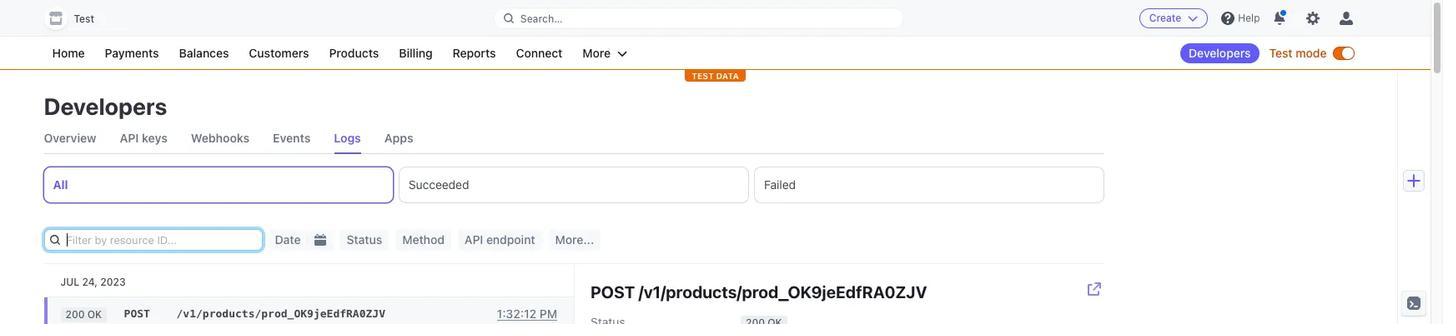 Task type: describe. For each thing, give the bounding box(es) containing it.
balances link
[[171, 43, 237, 63]]

ok
[[87, 308, 102, 321]]

create
[[1150, 12, 1182, 24]]

api keys link
[[120, 123, 168, 154]]

payments link
[[96, 43, 167, 63]]

api endpoint
[[465, 233, 535, 247]]

200
[[66, 308, 85, 321]]

help
[[1239, 12, 1260, 24]]

test data
[[692, 71, 739, 81]]

billing link
[[391, 43, 441, 63]]

failed
[[764, 178, 796, 192]]

pm
[[540, 307, 557, 321]]

api for api endpoint
[[465, 233, 483, 247]]

billing
[[399, 46, 433, 60]]

keys
[[142, 131, 168, 145]]

overview
[[44, 131, 96, 145]]

1:32:12 pm button
[[497, 307, 557, 322]]

more...
[[555, 233, 594, 247]]

payments
[[105, 46, 159, 60]]

help button
[[1215, 5, 1267, 32]]

test for test
[[74, 13, 94, 25]]

connect link
[[508, 43, 571, 63]]

jul
[[60, 276, 79, 288]]

events
[[273, 131, 311, 145]]

more
[[583, 46, 611, 60]]

webhooks
[[191, 131, 250, 145]]

events link
[[273, 123, 311, 154]]

0 vertical spatial developers
[[1189, 46, 1251, 60]]

1 horizontal spatial /v1/products/prod_ok9jeedfra0zjv
[[639, 283, 927, 302]]

products
[[329, 46, 379, 60]]

home
[[52, 46, 85, 60]]

succeeded button
[[400, 168, 749, 203]]

post for post
[[124, 308, 150, 320]]

1:32:12 pm
[[497, 307, 557, 321]]

all
[[53, 178, 68, 192]]

customers link
[[241, 43, 317, 63]]

apps
[[384, 131, 414, 145]]

mode
[[1296, 46, 1327, 60]]

all button
[[44, 168, 393, 203]]

test mode
[[1270, 46, 1327, 60]]

webhooks link
[[191, 123, 250, 154]]

24,
[[82, 276, 98, 288]]



Task type: locate. For each thing, give the bounding box(es) containing it.
test
[[692, 71, 714, 81]]

post for post /v1/products/prod_ok9jeedfra0zjv
[[591, 283, 635, 302]]

create button
[[1140, 8, 1209, 28]]

post down 2023
[[124, 308, 150, 320]]

api inside tab list
[[120, 131, 139, 145]]

more... button
[[549, 229, 601, 251]]

developers down 'help' button
[[1189, 46, 1251, 60]]

more button
[[574, 43, 636, 63]]

products link
[[321, 43, 387, 63]]

customers
[[249, 46, 309, 60]]

date
[[275, 233, 301, 247]]

Resource ID search field
[[60, 230, 262, 250]]

status tab list
[[44, 168, 1104, 203]]

0 horizontal spatial post
[[124, 308, 150, 320]]

0 vertical spatial test
[[74, 13, 94, 25]]

1 vertical spatial post
[[124, 308, 150, 320]]

search…
[[521, 12, 563, 25]]

logs
[[334, 131, 361, 145]]

api
[[120, 131, 139, 145], [465, 233, 483, 247]]

logs link
[[334, 123, 361, 154]]

balances
[[179, 46, 229, 60]]

1 vertical spatial /v1/products/prod_ok9jeedfra0zjv
[[177, 308, 385, 320]]

home link
[[44, 43, 93, 63]]

api left 'keys'
[[120, 131, 139, 145]]

status
[[347, 233, 382, 247]]

connect
[[516, 46, 563, 60]]

1 horizontal spatial developers
[[1189, 46, 1251, 60]]

data
[[716, 71, 739, 81]]

1 horizontal spatial post
[[591, 283, 635, 302]]

1 vertical spatial api
[[465, 233, 483, 247]]

0 vertical spatial api
[[120, 131, 139, 145]]

0 horizontal spatial api
[[120, 131, 139, 145]]

date button
[[268, 229, 307, 251]]

reports link
[[444, 43, 504, 63]]

jul 24, 2023
[[60, 276, 126, 288]]

api for api keys
[[120, 131, 139, 145]]

0 vertical spatial /v1/products/prod_ok9jeedfra0zjv
[[639, 283, 927, 302]]

test for test mode
[[1270, 46, 1293, 60]]

tab list containing overview
[[44, 123, 1104, 154]]

1 vertical spatial test
[[1270, 46, 1293, 60]]

post /v1/products/prod_ok9jeedfra0zjv
[[591, 283, 927, 302]]

apps link
[[384, 123, 414, 154]]

api left endpoint
[[465, 233, 483, 247]]

0 horizontal spatial /v1/products/prod_ok9jeedfra0zjv
[[177, 308, 385, 320]]

/v1/products/prod_ok9jeedfra0zjv
[[639, 283, 927, 302], [177, 308, 385, 320]]

overview link
[[44, 123, 96, 154]]

api inside button
[[465, 233, 483, 247]]

developers up overview
[[44, 93, 167, 120]]

status button
[[340, 229, 389, 251]]

1:32:12
[[497, 307, 537, 321]]

200 ok
[[66, 308, 102, 321]]

test button
[[44, 7, 111, 30]]

1 vertical spatial developers
[[44, 93, 167, 120]]

test left mode
[[1270, 46, 1293, 60]]

Search… search field
[[494, 8, 904, 29]]

succeeded
[[409, 178, 469, 192]]

failed button
[[755, 168, 1104, 203]]

test inside button
[[74, 13, 94, 25]]

post
[[591, 283, 635, 302], [124, 308, 150, 320]]

method
[[402, 233, 445, 247]]

test
[[74, 13, 94, 25], [1270, 46, 1293, 60]]

post down more... button
[[591, 283, 635, 302]]

0 vertical spatial post
[[591, 283, 635, 302]]

0 horizontal spatial test
[[74, 13, 94, 25]]

api keys
[[120, 131, 168, 145]]

developers link
[[1181, 43, 1260, 63]]

method button
[[396, 229, 451, 251]]

1 horizontal spatial api
[[465, 233, 483, 247]]

api endpoint button
[[458, 229, 542, 251]]

tab list
[[44, 123, 1104, 154]]

0 horizontal spatial developers
[[44, 93, 167, 120]]

reports
[[453, 46, 496, 60]]

Search… text field
[[494, 8, 904, 29]]

test up home
[[74, 13, 94, 25]]

endpoint
[[486, 233, 535, 247]]

1 horizontal spatial test
[[1270, 46, 1293, 60]]

2023
[[100, 276, 126, 288]]

developers
[[1189, 46, 1251, 60], [44, 93, 167, 120]]



Task type: vqa. For each thing, say whether or not it's contained in the screenshot.
Test related to Test mode
yes



